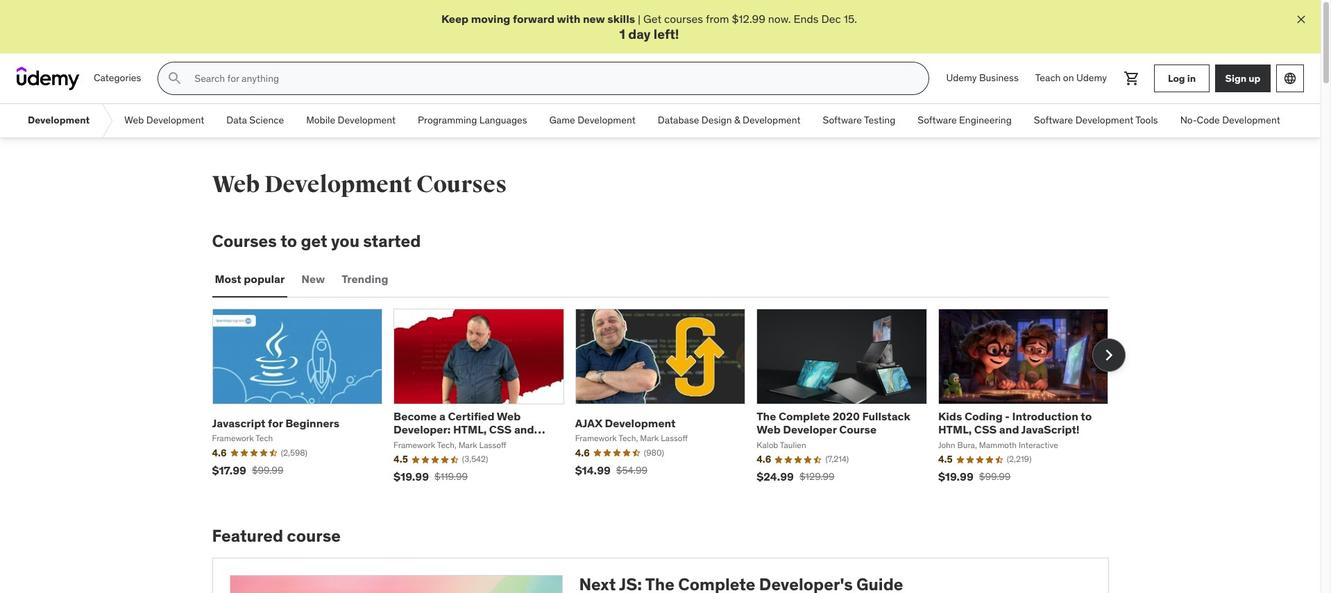 Task type: locate. For each thing, give the bounding box(es) containing it.
database design & development
[[658, 114, 801, 127]]

mobile development link
[[295, 104, 407, 138]]

sign up
[[1226, 72, 1261, 85]]

1 and from the left
[[514, 423, 534, 437]]

software for software engineering
[[918, 114, 957, 127]]

development up the you
[[264, 170, 412, 199]]

and inside become a certified web developer: html, css and javascript
[[514, 423, 534, 437]]

and
[[514, 423, 534, 437], [1000, 423, 1019, 437]]

testing
[[864, 114, 896, 127]]

certified
[[448, 410, 495, 424]]

mobile development
[[306, 114, 396, 127]]

courses
[[417, 170, 507, 199], [212, 231, 277, 252]]

1 horizontal spatial to
[[1081, 410, 1092, 424]]

web right certified
[[497, 410, 521, 424]]

categories
[[94, 72, 141, 84]]

development right game
[[578, 114, 636, 127]]

to right javascript!
[[1081, 410, 1092, 424]]

software inside 'link'
[[823, 114, 862, 127]]

javascript for beginners link
[[212, 416, 340, 430]]

most popular
[[215, 272, 285, 286]]

0 horizontal spatial to
[[281, 231, 297, 252]]

css inside kids coding - introduction to html, css and javascript!
[[975, 423, 997, 437]]

development inside carousel element
[[605, 416, 676, 430]]

shopping cart with 0 items image
[[1124, 70, 1141, 87]]

css for -
[[975, 423, 997, 437]]

0 horizontal spatial software
[[823, 114, 862, 127]]

css inside become a certified web developer: html, css and javascript
[[489, 423, 512, 437]]

udemy
[[947, 72, 977, 84], [1077, 72, 1107, 84]]

web inside 'the complete 2020 fullstack web developer course'
[[757, 423, 781, 437]]

software for software testing
[[823, 114, 862, 127]]

1 html, from the left
[[453, 423, 487, 437]]

udemy image
[[17, 67, 80, 90]]

close image
[[1295, 12, 1309, 26]]

&
[[734, 114, 740, 127]]

javascript for beginners
[[212, 416, 340, 430]]

a
[[439, 410, 446, 424]]

day
[[628, 26, 651, 43]]

ajax
[[575, 416, 603, 430]]

software development tools link
[[1023, 104, 1169, 138]]

web right arrow pointing to subcategory menu links icon
[[124, 114, 144, 127]]

html, inside kids coding - introduction to html, css and javascript!
[[938, 423, 972, 437]]

data science
[[227, 114, 284, 127]]

1 horizontal spatial courses
[[417, 170, 507, 199]]

0 horizontal spatial courses
[[212, 231, 277, 252]]

development for web development
[[146, 114, 204, 127]]

development down submit search icon
[[146, 114, 204, 127]]

programming languages link
[[407, 104, 538, 138]]

developer:
[[394, 423, 451, 437]]

programming
[[418, 114, 477, 127]]

courses down programming languages 'link'
[[417, 170, 507, 199]]

development for mobile development
[[338, 114, 396, 127]]

game development link
[[538, 104, 647, 138]]

2 html, from the left
[[938, 423, 972, 437]]

software engineering
[[918, 114, 1012, 127]]

css
[[489, 423, 512, 437], [975, 423, 997, 437]]

html, inside become a certified web developer: html, css and javascript
[[453, 423, 487, 437]]

game development
[[550, 114, 636, 127]]

software left testing
[[823, 114, 862, 127]]

web down data
[[212, 170, 260, 199]]

course
[[839, 423, 877, 437]]

1
[[619, 26, 625, 43]]

ajax development link
[[575, 416, 676, 430]]

0 vertical spatial to
[[281, 231, 297, 252]]

1 horizontal spatial and
[[1000, 423, 1019, 437]]

to left get
[[281, 231, 297, 252]]

for
[[268, 416, 283, 430]]

css right a
[[489, 423, 512, 437]]

software
[[823, 114, 862, 127], [918, 114, 957, 127], [1034, 114, 1073, 127]]

from
[[706, 12, 729, 26]]

1 horizontal spatial udemy
[[1077, 72, 1107, 84]]

software down teach
[[1034, 114, 1073, 127]]

0 horizontal spatial udemy
[[947, 72, 977, 84]]

in
[[1188, 72, 1196, 85]]

udemy right on
[[1077, 72, 1107, 84]]

teach on udemy link
[[1027, 62, 1116, 95]]

development left tools
[[1076, 114, 1134, 127]]

development right &
[[743, 114, 801, 127]]

engineering
[[959, 114, 1012, 127]]

udemy left business at the right top
[[947, 72, 977, 84]]

development right the mobile
[[338, 114, 396, 127]]

moving
[[471, 12, 511, 26]]

become
[[394, 410, 437, 424]]

Search for anything text field
[[192, 67, 913, 90]]

development down the up
[[1223, 114, 1281, 127]]

development for web development courses
[[264, 170, 412, 199]]

1 horizontal spatial html,
[[938, 423, 972, 437]]

development for ajax development
[[605, 416, 676, 430]]

2 css from the left
[[975, 423, 997, 437]]

2 and from the left
[[1000, 423, 1019, 437]]

software left engineering
[[918, 114, 957, 127]]

no-
[[1181, 114, 1197, 127]]

css left - at the bottom right of the page
[[975, 423, 997, 437]]

and inside kids coding - introduction to html, css and javascript!
[[1000, 423, 1019, 437]]

business
[[979, 72, 1019, 84]]

web
[[124, 114, 144, 127], [212, 170, 260, 199], [497, 410, 521, 424], [757, 423, 781, 437]]

trending
[[342, 272, 388, 286]]

categories button
[[85, 62, 149, 95]]

development right the ajax
[[605, 416, 676, 430]]

html, for a
[[453, 423, 487, 437]]

0 horizontal spatial html,
[[453, 423, 487, 437]]

0 horizontal spatial css
[[489, 423, 512, 437]]

the complete 2020 fullstack web developer course
[[757, 410, 911, 437]]

1 software from the left
[[823, 114, 862, 127]]

1 horizontal spatial css
[[975, 423, 997, 437]]

ends
[[794, 12, 819, 26]]

log in
[[1168, 72, 1196, 85]]

development
[[28, 114, 90, 127], [146, 114, 204, 127], [338, 114, 396, 127], [578, 114, 636, 127], [743, 114, 801, 127], [1076, 114, 1134, 127], [1223, 114, 1281, 127], [264, 170, 412, 199], [605, 416, 676, 430]]

mobile
[[306, 114, 335, 127]]

html, right a
[[453, 423, 487, 437]]

udemy business
[[947, 72, 1019, 84]]

development inside 'link'
[[1223, 114, 1281, 127]]

most popular button
[[212, 263, 288, 296]]

1 horizontal spatial software
[[918, 114, 957, 127]]

data
[[227, 114, 247, 127]]

and for introduction
[[1000, 423, 1019, 437]]

carousel element
[[212, 309, 1126, 494]]

courses up most popular
[[212, 231, 277, 252]]

game
[[550, 114, 575, 127]]

3 software from the left
[[1034, 114, 1073, 127]]

html, left - at the bottom right of the page
[[938, 423, 972, 437]]

courses
[[664, 12, 703, 26]]

web left developer
[[757, 423, 781, 437]]

coding
[[965, 410, 1003, 424]]

2 software from the left
[[918, 114, 957, 127]]

featured course
[[212, 526, 341, 547]]

html,
[[453, 423, 487, 437], [938, 423, 972, 437]]

1 vertical spatial to
[[1081, 410, 1092, 424]]

2 horizontal spatial software
[[1034, 114, 1073, 127]]

1 css from the left
[[489, 423, 512, 437]]

0 horizontal spatial and
[[514, 423, 534, 437]]

kids coding - introduction to html, css and javascript! link
[[938, 410, 1092, 437]]



Task type: vqa. For each thing, say whether or not it's contained in the screenshot.
Create
no



Task type: describe. For each thing, give the bounding box(es) containing it.
log
[[1168, 72, 1185, 85]]

web development courses
[[212, 170, 507, 199]]

become a certified web developer: html, css and javascript link
[[394, 410, 545, 450]]

get
[[301, 231, 327, 252]]

development down udemy image
[[28, 114, 90, 127]]

-
[[1005, 410, 1010, 424]]

2020
[[833, 410, 860, 424]]

kids
[[938, 410, 962, 424]]

0 vertical spatial courses
[[417, 170, 507, 199]]

developer
[[783, 423, 837, 437]]

database
[[658, 114, 699, 127]]

to inside kids coding - introduction to html, css and javascript!
[[1081, 410, 1092, 424]]

data science link
[[215, 104, 295, 138]]

design
[[702, 114, 732, 127]]

choose a language image
[[1284, 72, 1297, 86]]

get
[[644, 12, 662, 26]]

forward
[[513, 12, 555, 26]]

keep
[[442, 12, 469, 26]]

teach
[[1036, 72, 1061, 84]]

log in link
[[1154, 65, 1210, 92]]

sign
[[1226, 72, 1247, 85]]

15.
[[844, 12, 857, 26]]

css for certified
[[489, 423, 512, 437]]

now.
[[768, 12, 791, 26]]

web development
[[124, 114, 204, 127]]

next image
[[1098, 344, 1120, 366]]

skills
[[608, 12, 635, 26]]

the
[[757, 410, 776, 424]]

featured
[[212, 526, 283, 547]]

programming languages
[[418, 114, 527, 127]]

and for web
[[514, 423, 534, 437]]

2 udemy from the left
[[1077, 72, 1107, 84]]

fullstack
[[862, 410, 911, 424]]

teach on udemy
[[1036, 72, 1107, 84]]

beginners
[[285, 416, 340, 430]]

the complete 2020 fullstack web developer course link
[[757, 410, 911, 437]]

sign up link
[[1216, 65, 1271, 92]]

on
[[1063, 72, 1074, 84]]

new
[[583, 12, 605, 26]]

software testing
[[823, 114, 896, 127]]

no-code development
[[1181, 114, 1281, 127]]

introduction
[[1013, 410, 1079, 424]]

$12.99
[[732, 12, 766, 26]]

html, for coding
[[938, 423, 972, 437]]

software development tools
[[1034, 114, 1158, 127]]

javascript
[[212, 416, 266, 430]]

no-code development link
[[1169, 104, 1292, 138]]

arrow pointing to subcategory menu links image
[[101, 104, 113, 138]]

1 udemy from the left
[[947, 72, 977, 84]]

software engineering link
[[907, 104, 1023, 138]]

dec
[[822, 12, 841, 26]]

submit search image
[[167, 70, 184, 87]]

new button
[[299, 263, 328, 296]]

|
[[638, 12, 641, 26]]

left!
[[654, 26, 679, 43]]

science
[[249, 114, 284, 127]]

courses to get you started
[[212, 231, 421, 252]]

javascript!
[[1022, 423, 1080, 437]]

1 vertical spatial courses
[[212, 231, 277, 252]]

udemy business link
[[938, 62, 1027, 95]]

development for game development
[[578, 114, 636, 127]]

up
[[1249, 72, 1261, 85]]

ajax development
[[575, 416, 676, 430]]

development for software development tools
[[1076, 114, 1134, 127]]

javascript
[[394, 436, 449, 450]]

development link
[[17, 104, 101, 138]]

kids coding - introduction to html, css and javascript!
[[938, 410, 1092, 437]]

tools
[[1136, 114, 1158, 127]]

complete
[[779, 410, 830, 424]]

started
[[363, 231, 421, 252]]

new
[[301, 272, 325, 286]]

web inside become a certified web developer: html, css and javascript
[[497, 410, 521, 424]]

web development link
[[113, 104, 215, 138]]

trending button
[[339, 263, 391, 296]]

code
[[1197, 114, 1220, 127]]

with
[[557, 12, 581, 26]]

keep moving forward with new skills | get courses from $12.99 now. ends dec 15. 1 day left!
[[442, 12, 857, 43]]

you
[[331, 231, 360, 252]]

software for software development tools
[[1034, 114, 1073, 127]]

popular
[[244, 272, 285, 286]]

most
[[215, 272, 241, 286]]

software testing link
[[812, 104, 907, 138]]



